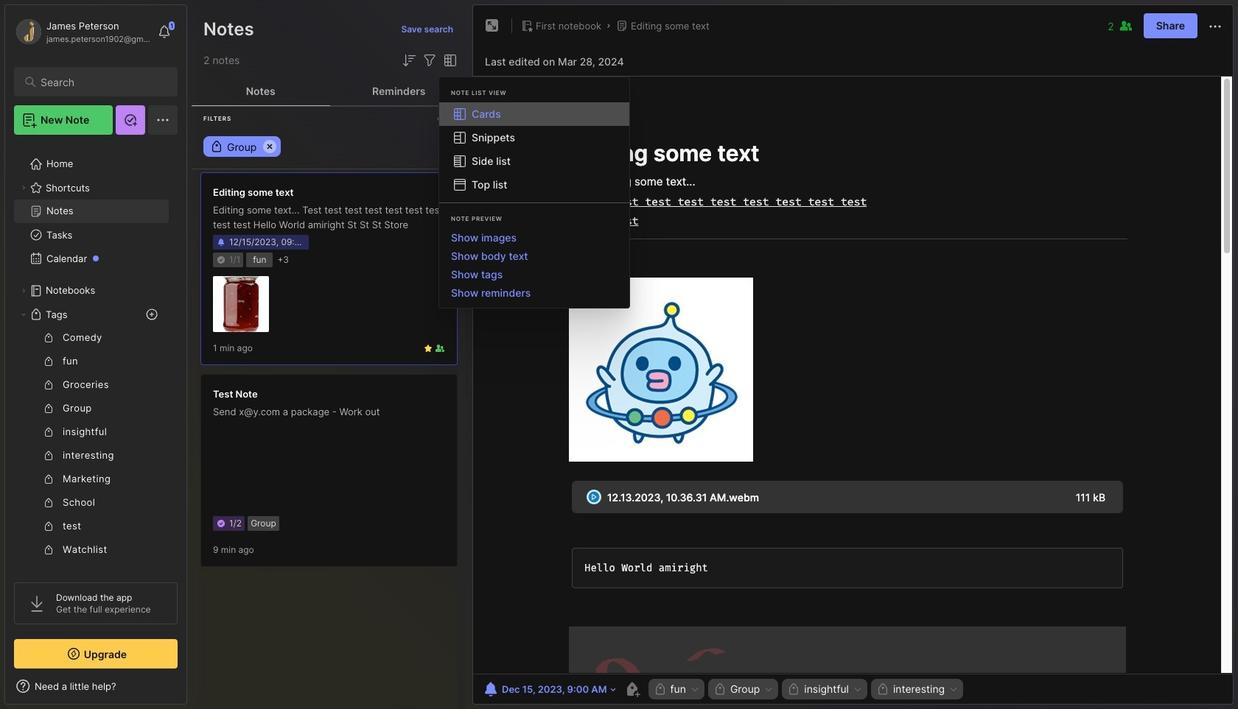 Task type: vqa. For each thing, say whether or not it's contained in the screenshot.
Click to collapse image
yes



Task type: describe. For each thing, give the bounding box(es) containing it.
Sort options field
[[400, 52, 418, 69]]

Group Tag actions field
[[760, 685, 774, 695]]

expand notebooks image
[[19, 287, 28, 296]]

Account field
[[14, 17, 150, 46]]

fun Tag actions field
[[686, 685, 700, 695]]

add tag image
[[623, 681, 641, 699]]

WHAT'S NEW field
[[5, 675, 186, 699]]

expand tags image
[[19, 310, 28, 319]]

View options field
[[439, 52, 459, 69]]

Edit reminder field
[[481, 679, 617, 700]]

note window element
[[472, 4, 1234, 709]]

Search text field
[[41, 75, 164, 89]]

thumbnail image
[[213, 276, 269, 332]]



Task type: locate. For each thing, give the bounding box(es) containing it.
add filters image
[[421, 52, 439, 69]]

1 vertical spatial dropdown list menu
[[439, 228, 629, 302]]

menu item
[[439, 102, 629, 126]]

0 vertical spatial dropdown list menu
[[439, 102, 629, 197]]

interesting Tag actions field
[[945, 685, 959, 695]]

More actions field
[[1206, 16, 1224, 35]]

tree
[[5, 144, 186, 665]]

click to collapse image
[[186, 682, 197, 700]]

None search field
[[41, 73, 164, 91]]

tab list
[[192, 77, 468, 106]]

main element
[[0, 0, 192, 710]]

dropdown list menu
[[439, 102, 629, 197], [439, 228, 629, 302]]

more actions image
[[1206, 18, 1224, 35]]

tree inside main element
[[5, 144, 186, 665]]

insightful Tag actions field
[[849, 685, 863, 695]]

group inside main element
[[14, 326, 169, 609]]

none search field inside main element
[[41, 73, 164, 91]]

Add filters field
[[421, 52, 439, 69]]

group
[[14, 326, 169, 609]]

Note Editor text field
[[473, 76, 1233, 674]]

2 dropdown list menu from the top
[[439, 228, 629, 302]]

1 dropdown list menu from the top
[[439, 102, 629, 197]]

expand note image
[[483, 17, 501, 35]]



